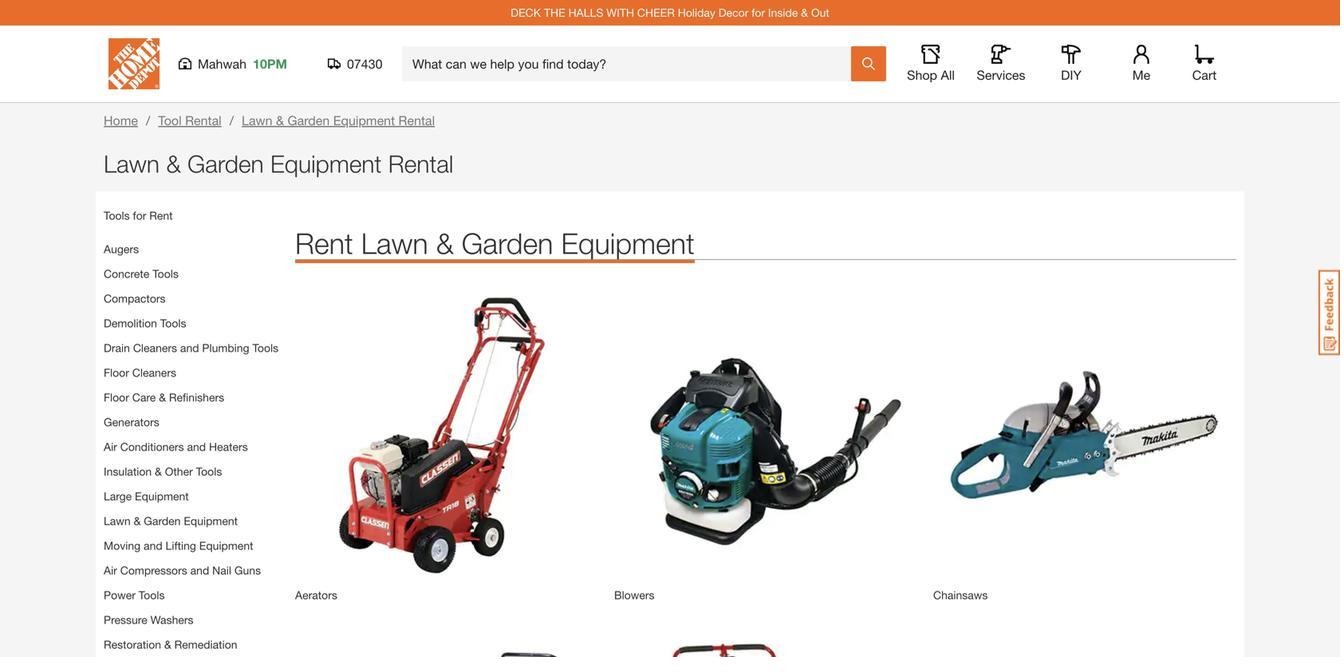 Task type: vqa. For each thing, say whether or not it's contained in the screenshot.
DECK
yes



Task type: locate. For each thing, give the bounding box(es) containing it.
generators
[[104, 416, 159, 429]]

tool
[[158, 113, 182, 128]]

and left nail
[[190, 564, 209, 577]]

lawn & garden equipment rental down lawn & garden equipment rental link
[[104, 150, 454, 178]]

shop all button
[[906, 45, 957, 83]]

0 horizontal spatial for
[[133, 209, 146, 222]]

me button
[[1117, 45, 1168, 83]]

air for air conditioners and heaters
[[104, 441, 117, 454]]

drain cleaners and plumbing tools
[[104, 342, 279, 355]]

restoration
[[104, 639, 161, 652]]

demolition
[[104, 317, 157, 330]]

rent
[[149, 209, 173, 222], [295, 226, 353, 260]]

0 vertical spatial for
[[752, 6, 766, 19]]

for
[[752, 6, 766, 19], [133, 209, 146, 222]]

floor left care
[[104, 391, 129, 404]]

tools down "compressors"
[[139, 589, 165, 602]]

insulation & other tools
[[104, 465, 222, 478]]

lawn & garden equipment
[[104, 515, 238, 528]]

air up insulation
[[104, 441, 117, 454]]

moving and lifting equipment link
[[104, 540, 253, 553]]

lifting
[[166, 540, 196, 553]]

floor down drain
[[104, 366, 129, 380]]

aerators link
[[295, 589, 338, 602]]

air
[[104, 441, 117, 454], [104, 564, 117, 577]]

demolition tools
[[104, 317, 186, 330]]

rental
[[185, 113, 222, 128], [399, 113, 435, 128], [389, 150, 454, 178]]

blowers image
[[615, 284, 918, 587]]

chainsaws
[[934, 589, 988, 602]]

1 vertical spatial cleaners
[[132, 366, 176, 380]]

1 vertical spatial air
[[104, 564, 117, 577]]

and left plumbing on the bottom left of the page
[[180, 342, 199, 355]]

lawn & garden equipment rental down 07430 "button" at the top left of the page
[[242, 113, 435, 128]]

equipment
[[333, 113, 395, 128], [271, 150, 382, 178], [561, 226, 695, 260], [135, 490, 189, 503], [184, 515, 238, 528], [199, 540, 253, 553]]

care
[[132, 391, 156, 404]]

diy
[[1062, 67, 1082, 83]]

1 floor from the top
[[104, 366, 129, 380]]

tools right other at the left
[[196, 465, 222, 478]]

0 vertical spatial cleaners
[[133, 342, 177, 355]]

1 vertical spatial lawn & garden equipment rental
[[104, 150, 454, 178]]

deck
[[511, 6, 541, 19]]

air conditioners and heaters
[[104, 441, 248, 454]]

shop all
[[908, 67, 955, 83]]

lawn
[[242, 113, 273, 128], [104, 150, 160, 178], [361, 226, 428, 260], [104, 515, 131, 528]]

and
[[180, 342, 199, 355], [187, 441, 206, 454], [144, 540, 163, 553], [190, 564, 209, 577]]

power tools
[[104, 589, 165, 602]]

services
[[977, 67, 1026, 83]]

air conditioners and heaters link
[[104, 441, 248, 454]]

floor
[[104, 366, 129, 380], [104, 391, 129, 404]]

garden
[[288, 113, 330, 128], [188, 150, 264, 178], [462, 226, 553, 260], [144, 515, 181, 528]]

pressure
[[104, 614, 147, 627]]

compactors link
[[104, 292, 166, 305]]

deck the halls with cheer holiday decor for inside & out link
[[511, 6, 830, 19]]

deck the halls with cheer holiday decor for inside & out
[[511, 6, 830, 19]]

air compressors and nail guns link
[[104, 564, 261, 577]]

tools up 'augers'
[[104, 209, 130, 222]]

home
[[104, 113, 138, 128]]

refinishers
[[169, 391, 224, 404]]

services button
[[976, 45, 1027, 83]]

me
[[1133, 67, 1151, 83]]

1 air from the top
[[104, 441, 117, 454]]

large equipment link
[[104, 490, 189, 503]]

&
[[802, 6, 809, 19], [276, 113, 284, 128], [166, 150, 181, 178], [436, 226, 454, 260], [159, 391, 166, 404], [155, 465, 162, 478], [134, 515, 141, 528], [164, 639, 171, 652]]

blowers
[[615, 589, 655, 602]]

for up 'augers'
[[133, 209, 146, 222]]

2 floor from the top
[[104, 391, 129, 404]]

tools right plumbing on the bottom left of the page
[[253, 342, 279, 355]]

washers
[[151, 614, 194, 627]]

compactors
[[104, 292, 166, 305]]

guns
[[235, 564, 261, 577]]

0 vertical spatial floor
[[104, 366, 129, 380]]

restoration & remediation
[[104, 639, 237, 652]]

cleaners down the demolition tools link
[[133, 342, 177, 355]]

1 vertical spatial rent
[[295, 226, 353, 260]]

shop
[[908, 67, 938, 83]]

tools right 'concrete'
[[153, 267, 179, 281]]

the home depot logo image
[[109, 38, 160, 89]]

cleaners for drain
[[133, 342, 177, 355]]

insulation
[[104, 465, 152, 478]]

nail
[[212, 564, 231, 577]]

0 vertical spatial lawn & garden equipment rental
[[242, 113, 435, 128]]

diy button
[[1046, 45, 1097, 83]]

What can we help you find today? search field
[[413, 47, 851, 81]]

mahwah
[[198, 56, 247, 71]]

lawn & garden equipment rental
[[242, 113, 435, 128], [104, 150, 454, 178]]

0 horizontal spatial rent
[[149, 209, 173, 222]]

lawn & garden equipment rental link
[[242, 113, 435, 128]]

and for compressors
[[190, 564, 209, 577]]

air up power
[[104, 564, 117, 577]]

with
[[607, 6, 635, 19]]

large
[[104, 490, 132, 503]]

07430
[[347, 56, 383, 71]]

2 air from the top
[[104, 564, 117, 577]]

tools
[[104, 209, 130, 222], [153, 267, 179, 281], [160, 317, 186, 330], [253, 342, 279, 355], [196, 465, 222, 478], [139, 589, 165, 602]]

holiday
[[678, 6, 716, 19]]

cleaners up floor care & refinishers
[[132, 366, 176, 380]]

1 vertical spatial floor
[[104, 391, 129, 404]]

and up other at the left
[[187, 441, 206, 454]]

concrete
[[104, 267, 149, 281]]

halls
[[569, 6, 604, 19]]

0 vertical spatial air
[[104, 441, 117, 454]]

air for air compressors and nail guns
[[104, 564, 117, 577]]

1 horizontal spatial rent
[[295, 226, 353, 260]]

home link
[[104, 113, 138, 128]]

lawn mowers image
[[295, 620, 599, 658]]

for left inside
[[752, 6, 766, 19]]

cleaners
[[133, 342, 177, 355], [132, 366, 176, 380]]



Task type: describe. For each thing, give the bounding box(es) containing it.
cleaners for floor
[[132, 366, 176, 380]]

generators link
[[104, 416, 159, 429]]

1 horizontal spatial for
[[752, 6, 766, 19]]

insulation & other tools link
[[104, 465, 222, 478]]

augers
[[104, 243, 139, 256]]

aerators image
[[295, 284, 599, 587]]

tool rental
[[158, 113, 222, 128]]

drain
[[104, 342, 130, 355]]

moving
[[104, 540, 141, 553]]

inside
[[769, 6, 798, 19]]

the
[[544, 6, 566, 19]]

and for cleaners
[[180, 342, 199, 355]]

1 vertical spatial for
[[133, 209, 146, 222]]

large equipment
[[104, 490, 189, 503]]

tools up drain cleaners and plumbing tools
[[160, 317, 186, 330]]

lawn conditioning tools image
[[615, 620, 918, 658]]

cheer
[[638, 6, 675, 19]]

moving and lifting equipment
[[104, 540, 253, 553]]

floor care & refinishers link
[[104, 391, 224, 404]]

cart
[[1193, 67, 1217, 83]]

chainsaws link
[[934, 589, 988, 602]]

and for conditioners
[[187, 441, 206, 454]]

power
[[104, 589, 136, 602]]

floor cleaners link
[[104, 366, 176, 380]]

blowers link
[[615, 589, 655, 602]]

decor
[[719, 6, 749, 19]]

demolition tools link
[[104, 317, 186, 330]]

chainsaws image
[[934, 284, 1237, 587]]

floor care & refinishers
[[104, 391, 224, 404]]

07430 button
[[328, 56, 383, 72]]

concrete tools link
[[104, 267, 179, 281]]

other
[[165, 465, 193, 478]]

feedback link image
[[1319, 270, 1341, 356]]

heaters
[[209, 441, 248, 454]]

cart link
[[1188, 45, 1223, 83]]

tools for rent
[[104, 209, 173, 222]]

aerators
[[295, 589, 338, 602]]

drain cleaners and plumbing tools link
[[104, 342, 279, 355]]

pressure washers link
[[104, 614, 194, 627]]

augers link
[[104, 243, 139, 256]]

lawn & garden equipment link
[[104, 515, 238, 528]]

out
[[812, 6, 830, 19]]

remediation
[[175, 639, 237, 652]]

conditioners
[[120, 441, 184, 454]]

restoration & remediation link
[[104, 639, 237, 652]]

0 vertical spatial rent
[[149, 209, 173, 222]]

floor for floor care & refinishers
[[104, 391, 129, 404]]

rent lawn & garden equipment
[[295, 226, 695, 260]]

plumbing
[[202, 342, 249, 355]]

mahwah 10pm
[[198, 56, 287, 71]]

all
[[941, 67, 955, 83]]

air compressors and nail guns
[[104, 564, 261, 577]]

compressors
[[120, 564, 187, 577]]

power tools link
[[104, 589, 165, 602]]

concrete tools
[[104, 267, 179, 281]]

tool rental link
[[158, 113, 222, 128]]

floor for floor cleaners
[[104, 366, 129, 380]]

pressure washers
[[104, 614, 194, 627]]

floor cleaners
[[104, 366, 176, 380]]

and up "compressors"
[[144, 540, 163, 553]]

10pm
[[253, 56, 287, 71]]



